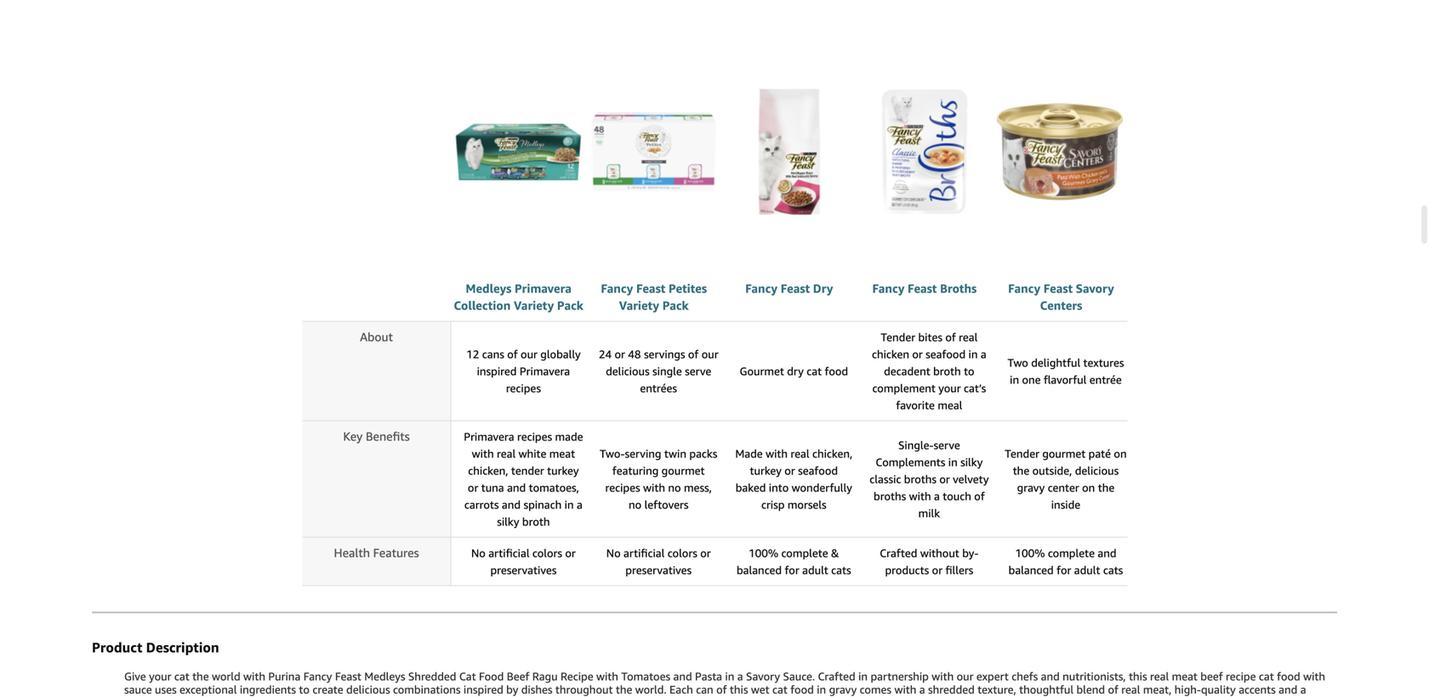 Task type: describe. For each thing, give the bounding box(es) containing it.
4 image image from the left
[[862, 26, 988, 278]]

real inside primavera recipes made with real white meat chicken, tender turkey or tuna and tomatoes, carrots and spinach in a silky broth
[[497, 448, 516, 461]]

each
[[670, 684, 693, 697]]

savory inside give your cat the world with purina fancy feast medleys shredded cat food beef ragu recipe with tomatoes and pasta in a savory sauce. crafted in partnership with our expert chefs and nutritionists, this real meat beef recipe cat food with sauce uses exceptional ingredients to create delicious combinations inspired by dishes throughout the world. each can of this wet cat food in gravy comes with a shredded texture, thoughtful blend of real meat, high-quality accents and a delicious cat food sauce. fancy feast medleys canned cat food has essential vitamins and minerals to support your cat's health and wellness. watch your cat scamper toward the sound of the can opening whenever you serve this high-quali
[[746, 670, 780, 684]]

opening
[[1096, 697, 1137, 698]]

a inside single-serve complements in silky classic broths or velvety broths with a touch of milk
[[934, 490, 940, 503]]

beef
[[1201, 670, 1223, 684]]

real inside tender bites of real chicken or seafood in a decadent broth to complement your cat's favorite meal
[[959, 331, 978, 344]]

dry
[[787, 365, 804, 378]]

100% complete and balanced for adult cats
[[1009, 547, 1123, 577]]

1 vertical spatial on
[[1082, 482, 1095, 495]]

whenever
[[1140, 697, 1188, 698]]

100% complete & balanced for adult cats
[[737, 547, 851, 577]]

or inside made with real chicken, turkey or seafood baked into wonderfully crisp morsels
[[785, 465, 795, 478]]

features
[[373, 546, 419, 560]]

of left wet
[[716, 684, 727, 697]]

with inside the two-serving twin packs featuring gourmet recipes with  no mess, no leftovers
[[643, 482, 665, 495]]

in right pasta
[[725, 670, 735, 684]]

and right chefs
[[1041, 670, 1060, 684]]

with inside primavera recipes made with real white meat chicken, tender turkey or tuna and tomatoes, carrots and spinach in a silky broth
[[472, 448, 494, 461]]

feast for dry
[[781, 282, 810, 296]]

&
[[831, 547, 839, 560]]

your inside tender bites of real chicken or seafood in a decadent broth to complement your cat's favorite meal
[[939, 382, 961, 395]]

comes
[[860, 684, 892, 697]]

gourmet dry cat food
[[740, 365, 848, 378]]

crafted inside give your cat the world with purina fancy feast medleys shredded cat food beef ragu recipe with tomatoes and pasta in a savory sauce. crafted in partnership with our expert chefs and nutritionists, this real meat beef recipe cat food with sauce uses exceptional ingredients to create delicious combinations inspired by dishes throughout the world. each can of this wet cat food in gravy comes with a shredded texture, thoughtful blend of real meat, high-quality accents and a delicious cat food sauce. fancy feast medleys canned cat food has essential vitamins and minerals to support your cat's health and wellness. watch your cat scamper toward the sound of the can opening whenever you serve this high-quali
[[818, 670, 856, 684]]

1 horizontal spatial high-
[[1263, 697, 1290, 698]]

complete for and
[[1048, 547, 1095, 560]]

primavera inside about 12 cans of our globally inspired primavera recipes
[[520, 365, 570, 378]]

mess,
[[684, 482, 712, 495]]

feast down purina at the bottom of page
[[280, 697, 307, 698]]

with up scamper
[[932, 670, 954, 684]]

or inside no artificial colors  or preservatives
[[565, 547, 576, 560]]

a inside primavera recipes made with real white meat chicken, tender turkey or tuna and tomatoes, carrots and spinach in a silky broth
[[577, 499, 583, 512]]

fancy feast petites variety pack link
[[601, 282, 707, 313]]

centers
[[1040, 299, 1083, 313]]

morsels
[[788, 499, 827, 512]]

two delightful textures in one flavorful entrée
[[1008, 356, 1124, 387]]

and inside 100% complete and balanced for adult cats
[[1098, 547, 1117, 560]]

with right world
[[243, 670, 265, 684]]

recipe
[[1226, 670, 1256, 684]]

adult for &
[[802, 564, 829, 577]]

toward
[[951, 697, 986, 698]]

real inside made with real chicken, turkey or seafood baked into wonderfully crisp morsels
[[791, 448, 810, 461]]

cat's inside give your cat the world with purina fancy feast medleys shredded cat food beef ragu recipe with tomatoes and pasta in a savory sauce. crafted in partnership with our expert chefs and nutritionists, this real meat beef recipe cat food with sauce uses exceptional ingredients to create delicious combinations inspired by dishes throughout the world. each can of this wet cat food in gravy comes with a shredded texture, thoughtful blend of real meat, high-quality accents and a delicious cat food sauce. fancy feast medleys canned cat food has essential vitamins and minerals to support your cat's health and wellness. watch your cat scamper toward the sound of the can opening whenever you serve this high-quali
[[698, 697, 720, 698]]

crisp
[[761, 499, 785, 512]]

1 horizontal spatial on
[[1114, 448, 1127, 461]]

balanced for 100% complete and balanced for adult cats
[[1009, 564, 1054, 577]]

your right world.
[[673, 697, 695, 698]]

world
[[212, 670, 240, 684]]

our inside 24 or 48 servings of our delicious single serve entrées
[[702, 348, 719, 361]]

fancy feast dry link
[[745, 282, 833, 296]]

by-
[[962, 547, 979, 560]]

and down ragu
[[549, 697, 568, 698]]

no for no artificial colors  or preservatives
[[471, 547, 486, 560]]

product
[[92, 640, 142, 656]]

primavera inside primavera recipes made with real white meat chicken, tender turkey or tuna and tomatoes, carrots and spinach in a silky broth
[[464, 431, 514, 444]]

and down tender
[[507, 482, 526, 495]]

inside
[[1051, 499, 1081, 512]]

complete for &
[[781, 547, 828, 560]]

sound
[[1009, 697, 1039, 698]]

cat's inside tender bites of real chicken or seafood in a decadent broth to complement your cat's favorite meal
[[964, 382, 986, 395]]

delicious right create
[[346, 684, 390, 697]]

feast for petites
[[636, 282, 666, 296]]

0 horizontal spatial this
[[730, 684, 748, 697]]

and down "tuna"
[[502, 499, 521, 512]]

chicken
[[872, 348, 910, 361]]

artificial for no artificial colors or preservatives
[[624, 547, 665, 560]]

exceptional
[[180, 684, 237, 697]]

chefs
[[1012, 670, 1038, 684]]

food down shredded
[[411, 697, 434, 698]]

meat inside primavera recipes made with real white meat chicken, tender turkey or tuna and tomatoes, carrots and spinach in a silky broth
[[549, 448, 575, 461]]

petites
[[669, 282, 707, 296]]

feast for broths
[[908, 282, 937, 296]]

essential
[[457, 697, 501, 698]]

cat down the description
[[174, 670, 189, 684]]

serving
[[625, 448, 661, 461]]

two
[[1008, 356, 1029, 370]]

in up "watch"
[[859, 670, 868, 684]]

fancy down purina at the bottom of page
[[249, 697, 277, 698]]

broth inside tender bites of real chicken or seafood in a decadent broth to complement your cat's favorite meal
[[933, 365, 961, 378]]

uses
[[155, 684, 177, 697]]

support
[[630, 697, 670, 698]]

velvety
[[953, 473, 989, 486]]

a up health
[[737, 670, 743, 684]]

12
[[466, 348, 479, 361]]

minerals
[[571, 697, 614, 698]]

featuring
[[612, 465, 659, 478]]

fancy feast broths link
[[872, 282, 977, 296]]

fancy feast dry
[[745, 282, 833, 296]]

and right accents
[[1279, 684, 1298, 697]]

1 vertical spatial broths
[[874, 490, 906, 503]]

for for &
[[785, 564, 800, 577]]

chicken, inside made with real chicken, turkey or seafood baked into wonderfully crisp morsels
[[813, 448, 853, 461]]

tuna
[[481, 482, 504, 495]]

0 horizontal spatial can
[[696, 684, 714, 697]]

delicious down the give
[[124, 697, 168, 698]]

real up 'whenever'
[[1150, 670, 1169, 684]]

the left the blend
[[1056, 697, 1072, 698]]

ingredients
[[240, 684, 296, 697]]

turkey inside made with real chicken, turkey or seafood baked into wonderfully crisp morsels
[[750, 465, 782, 478]]

the down "paté"
[[1098, 482, 1115, 495]]

key benefits
[[343, 430, 410, 444]]

textures
[[1084, 356, 1124, 370]]

in inside two delightful textures in one flavorful entrée
[[1010, 373, 1019, 387]]

tender bites of real chicken or seafood in a decadent broth to complement your cat's favorite meal
[[872, 331, 987, 412]]

food right wet
[[791, 684, 814, 697]]

gravy inside tender gourmet paté on the outside, delicious gravy center on the inside
[[1017, 482, 1045, 495]]

with up minerals in the bottom left of the page
[[596, 670, 618, 684]]

food right accents
[[1277, 670, 1301, 684]]

tomatoes,
[[529, 482, 579, 495]]

leftovers
[[645, 499, 689, 512]]

wet
[[751, 684, 770, 697]]

health
[[334, 546, 370, 560]]

has
[[437, 697, 454, 698]]

paté
[[1089, 448, 1111, 461]]

colors for no artificial colors or preservatives
[[668, 547, 698, 560]]

with inside single-serve complements in silky classic broths or velvety broths with a touch of milk
[[909, 490, 931, 503]]

real left meat,
[[1122, 684, 1140, 697]]

cat
[[459, 670, 476, 684]]

favorite
[[896, 399, 935, 412]]

seafood for of
[[926, 348, 966, 361]]

into
[[769, 482, 789, 495]]

1 horizontal spatial medleys
[[364, 670, 405, 684]]

1 image image from the left
[[456, 26, 582, 278]]

delicious inside tender gourmet paté on the outside, delicious gravy center on the inside
[[1075, 465, 1119, 478]]

medleys primavera collection variety pack link
[[454, 282, 584, 313]]

1 horizontal spatial to
[[617, 697, 628, 698]]

partnership
[[871, 670, 929, 684]]

quality
[[1201, 684, 1236, 697]]

sauce
[[124, 684, 152, 697]]

two-
[[600, 448, 625, 461]]

in inside tender bites of real chicken or seafood in a decadent broth to complement your cat's favorite meal
[[969, 348, 978, 361]]

pasta
[[695, 670, 722, 684]]

or inside primavera recipes made with real white meat chicken, tender turkey or tuna and tomatoes, carrots and spinach in a silky broth
[[468, 482, 478, 495]]

the left outside,
[[1013, 465, 1030, 478]]

primavera inside medleys primavera collection variety pack
[[515, 282, 572, 296]]

cat down partnership
[[888, 697, 903, 698]]

with right accents
[[1304, 670, 1326, 684]]

spinach
[[524, 499, 562, 512]]

tender
[[511, 465, 544, 478]]

your right the give
[[149, 670, 171, 684]]

food
[[479, 670, 504, 684]]

gourmet inside tender gourmet paté on the outside, delicious gravy center on the inside
[[1043, 448, 1086, 461]]

meat inside give your cat the world with purina fancy feast medleys shredded cat food beef ragu recipe with tomatoes and pasta in a savory sauce. crafted in partnership with our expert chefs and nutritionists, this real meat beef recipe cat food with sauce uses exceptional ingredients to create delicious combinations inspired by dishes throughout the world. each can of this wet cat food in gravy comes with a shredded texture, thoughtful blend of real meat, high-quality accents and a delicious cat food sauce. fancy feast medleys canned cat food has essential vitamins and minerals to support your cat's health and wellness. watch your cat scamper toward the sound of the can opening whenever you serve this high-quali
[[1172, 670, 1198, 684]]

variety for primavera
[[514, 299, 554, 313]]

cat right wet
[[773, 684, 788, 697]]

gourmet
[[740, 365, 784, 378]]

complements
[[876, 456, 946, 469]]

fancy feast savory centers link
[[1008, 282, 1114, 313]]

0 horizontal spatial high-
[[1175, 684, 1201, 697]]

fancy for fancy feast petites variety pack
[[601, 282, 633, 296]]

scamper
[[906, 697, 948, 698]]

a inside tender bites of real chicken or seafood in a decadent broth to complement your cat's favorite meal
[[981, 348, 987, 361]]

packs
[[689, 448, 718, 461]]

of right sound
[[1042, 697, 1053, 698]]

0 horizontal spatial medleys
[[310, 697, 351, 698]]

without
[[920, 547, 960, 560]]

and right health
[[758, 697, 777, 698]]

with inside made with real chicken, turkey or seafood baked into wonderfully crisp morsels
[[766, 448, 788, 461]]

0 horizontal spatial to
[[299, 684, 310, 697]]

cat right dry
[[807, 365, 822, 378]]

the left world
[[192, 670, 209, 684]]

entrée
[[1090, 373, 1122, 387]]

cans
[[482, 348, 504, 361]]

world.
[[635, 684, 667, 697]]

inspired inside about 12 cans of our globally inspired primavera recipes
[[477, 365, 517, 378]]

of inside tender bites of real chicken or seafood in a decadent broth to complement your cat's favorite meal
[[946, 331, 956, 344]]

crafted without by- products or fillers
[[880, 547, 979, 577]]

gravy inside give your cat the world with purina fancy feast medleys shredded cat food beef ragu recipe with tomatoes and pasta in a savory sauce. crafted in partnership with our expert chefs and nutritionists, this real meat beef recipe cat food with sauce uses exceptional ingredients to create delicious combinations inspired by dishes throughout the world. each can of this wet cat food in gravy comes with a shredded texture, thoughtful blend of real meat, high-quality accents and a delicious cat food sauce. fancy feast medleys canned cat food has essential vitamins and minerals to support your cat's health and wellness. watch your cat scamper toward the sound of the can opening whenever you serve this high-quali
[[829, 684, 857, 697]]

a left shredded
[[920, 684, 925, 697]]

thoughtful
[[1019, 684, 1074, 697]]



Task type: locate. For each thing, give the bounding box(es) containing it.
0 horizontal spatial gourmet
[[662, 465, 705, 478]]

0 vertical spatial cat's
[[964, 382, 986, 395]]

or down without
[[932, 564, 943, 577]]

fancy for fancy feast savory centers
[[1008, 282, 1041, 296]]

colors inside no artificial colors or preservatives
[[668, 547, 698, 560]]

complement
[[873, 382, 936, 395]]

can right each in the bottom left of the page
[[696, 684, 714, 697]]

of inside 24 or 48 servings of our delicious single serve entrées
[[688, 348, 699, 361]]

flavorful
[[1044, 373, 1087, 387]]

cat right canned
[[393, 697, 408, 698]]

and left pasta
[[673, 670, 692, 684]]

meal
[[938, 399, 963, 412]]

1 horizontal spatial serve
[[934, 439, 960, 452]]

1 vertical spatial serve
[[934, 439, 960, 452]]

or inside 24 or 48 servings of our delicious single serve entrées
[[615, 348, 625, 361]]

feast for savory
[[1044, 282, 1073, 296]]

delicious down 48
[[606, 365, 650, 378]]

complete inside 100% complete & balanced for adult cats
[[781, 547, 828, 560]]

fancy up centers
[[1008, 282, 1041, 296]]

pack inside fancy feast petites variety pack
[[663, 299, 689, 313]]

or right the 24 on the left of the page
[[615, 348, 625, 361]]

1 100% from the left
[[749, 547, 779, 560]]

1 vertical spatial cat's
[[698, 697, 720, 698]]

recipes inside primavera recipes made with real white meat chicken, tender turkey or tuna and tomatoes, carrots and spinach in a silky broth
[[517, 431, 552, 444]]

preservatives down leftovers
[[626, 564, 692, 577]]

purina
[[268, 670, 301, 684]]

broths
[[940, 282, 977, 296]]

in left two
[[969, 348, 978, 361]]

fillers
[[946, 564, 974, 577]]

fancy feast petites variety pack
[[601, 282, 707, 313]]

broth inside primavera recipes made with real white meat chicken, tender turkey or tuna and tomatoes, carrots and spinach in a silky broth
[[522, 516, 550, 529]]

0 horizontal spatial serve
[[685, 365, 712, 378]]

a right accents
[[1301, 684, 1307, 697]]

2 horizontal spatial serve
[[1212, 697, 1239, 698]]

0 horizontal spatial cat's
[[698, 697, 720, 698]]

for inside 100% complete & balanced for adult cats
[[785, 564, 800, 577]]

seafood inside made with real chicken, turkey or seafood baked into wonderfully crisp morsels
[[798, 465, 838, 478]]

2 horizontal spatial to
[[964, 365, 975, 378]]

feast left petites
[[636, 282, 666, 296]]

1 horizontal spatial tender
[[1005, 448, 1040, 461]]

cats for and
[[1103, 564, 1123, 577]]

pack
[[557, 299, 584, 313], [663, 299, 689, 313]]

adult inside 100% complete & balanced for adult cats
[[802, 564, 829, 577]]

0 horizontal spatial balanced
[[737, 564, 782, 577]]

our inside about 12 cans of our globally inspired primavera recipes
[[521, 348, 538, 361]]

fancy inside fancy feast petites variety pack
[[601, 282, 633, 296]]

meat down made
[[549, 448, 575, 461]]

of inside single-serve complements in silky classic broths or velvety broths with a touch of milk
[[974, 490, 985, 503]]

cats inside 100% complete and balanced for adult cats
[[1103, 564, 1123, 577]]

no up leftovers
[[668, 482, 681, 495]]

sauce.
[[783, 670, 815, 684]]

adult inside 100% complete and balanced for adult cats
[[1074, 564, 1100, 577]]

beef
[[507, 670, 529, 684]]

broth
[[933, 365, 961, 378], [522, 516, 550, 529]]

2 for from the left
[[1057, 564, 1071, 577]]

this up opening
[[1129, 670, 1147, 684]]

cats
[[831, 564, 851, 577], [1103, 564, 1123, 577]]

1 horizontal spatial complete
[[1048, 547, 1095, 560]]

1 horizontal spatial gravy
[[1017, 482, 1045, 495]]

preservatives for no artificial colors or preservatives
[[626, 564, 692, 577]]

0 vertical spatial medleys
[[466, 282, 512, 296]]

chicken, inside primavera recipes made with real white meat chicken, tender turkey or tuna and tomatoes, carrots and spinach in a silky broth
[[468, 465, 508, 478]]

you
[[1191, 697, 1209, 698]]

0 vertical spatial savory
[[1076, 282, 1114, 296]]

1 vertical spatial broth
[[522, 516, 550, 529]]

1 horizontal spatial cat's
[[964, 382, 986, 395]]

canned
[[354, 697, 390, 698]]

primavera up globally
[[515, 282, 572, 296]]

or inside tender bites of real chicken or seafood in a decadent broth to complement your cat's favorite meal
[[912, 348, 923, 361]]

1 horizontal spatial gourmet
[[1043, 448, 1086, 461]]

in down tomatoes,
[[565, 499, 574, 512]]

this
[[1129, 670, 1147, 684], [730, 684, 748, 697], [1242, 697, 1260, 698]]

adult down inside
[[1074, 564, 1100, 577]]

blend
[[1077, 684, 1105, 697]]

1 complete from the left
[[781, 547, 828, 560]]

preservatives inside no artificial colors or preservatives
[[626, 564, 692, 577]]

silky inside single-serve complements in silky classic broths or velvety broths with a touch of milk
[[961, 456, 983, 469]]

key
[[343, 430, 363, 444]]

meat,
[[1143, 684, 1172, 697]]

to
[[964, 365, 975, 378], [299, 684, 310, 697], [617, 697, 628, 698]]

delicious inside 24 or 48 servings of our delicious single serve entrées
[[606, 365, 650, 378]]

balanced
[[737, 564, 782, 577], [1009, 564, 1054, 577]]

0 horizontal spatial pack
[[557, 299, 584, 313]]

medleys primavera collection variety pack
[[454, 282, 584, 313]]

0 horizontal spatial adult
[[802, 564, 829, 577]]

cats inside 100% complete & balanced for adult cats
[[831, 564, 851, 577]]

1 pack from the left
[[557, 299, 584, 313]]

balanced inside 100% complete & balanced for adult cats
[[737, 564, 782, 577]]

1 turkey from the left
[[547, 465, 579, 478]]

1 horizontal spatial meat
[[1172, 670, 1198, 684]]

0 horizontal spatial tender
[[881, 331, 916, 344]]

to inside tender bites of real chicken or seafood in a decadent broth to complement your cat's favorite meal
[[964, 365, 975, 378]]

by
[[506, 684, 518, 697]]

complete left &
[[781, 547, 828, 560]]

crafted up "watch"
[[818, 670, 856, 684]]

1 vertical spatial seafood
[[798, 465, 838, 478]]

real left white
[[497, 448, 516, 461]]

tender for chicken
[[881, 331, 916, 344]]

fancy inside "fancy feast savory centers"
[[1008, 282, 1041, 296]]

adult
[[802, 564, 829, 577], [1074, 564, 1100, 577]]

nutritionists,
[[1063, 670, 1126, 684]]

5 image image from the left
[[997, 26, 1123, 278]]

savory up centers
[[1076, 282, 1114, 296]]

crafted inside crafted without by- products or fillers
[[880, 547, 918, 560]]

in left "watch"
[[817, 684, 826, 697]]

0 horizontal spatial no
[[471, 547, 486, 560]]

tomatoes
[[621, 670, 671, 684]]

cat's down pasta
[[698, 697, 720, 698]]

balanced for 100% complete & balanced for adult cats
[[737, 564, 782, 577]]

preservatives
[[490, 564, 557, 577], [626, 564, 692, 577]]

1 no from the left
[[471, 547, 486, 560]]

with up milk
[[909, 490, 931, 503]]

0 vertical spatial silky
[[961, 456, 983, 469]]

seafood inside tender bites of real chicken or seafood in a decadent broth to complement your cat's favorite meal
[[926, 348, 966, 361]]

your right "watch"
[[863, 697, 885, 698]]

throughout
[[556, 684, 613, 697]]

3 image image from the left
[[726, 26, 852, 278]]

2 complete from the left
[[1048, 547, 1095, 560]]

100% down crisp
[[749, 547, 779, 560]]

recipes
[[506, 382, 541, 395], [517, 431, 552, 444], [605, 482, 640, 495]]

0 vertical spatial broths
[[904, 473, 937, 486]]

crafted
[[880, 547, 918, 560], [818, 670, 856, 684]]

1 horizontal spatial artificial
[[624, 547, 665, 560]]

recipes inside the two-serving twin packs featuring gourmet recipes with  no mess, no leftovers
[[605, 482, 640, 495]]

no for no artificial colors or preservatives
[[606, 547, 621, 560]]

gourmet inside the two-serving twin packs featuring gourmet recipes with  no mess, no leftovers
[[662, 465, 705, 478]]

serve inside single-serve complements in silky classic broths or velvety broths with a touch of milk
[[934, 439, 960, 452]]

100% right by-
[[1015, 547, 1045, 560]]

of inside about 12 cans of our globally inspired primavera recipes
[[507, 348, 518, 361]]

with up leftovers
[[643, 482, 665, 495]]

tender for the
[[1005, 448, 1040, 461]]

feast up canned
[[335, 670, 361, 684]]

1 horizontal spatial colors
[[668, 547, 698, 560]]

0 horizontal spatial silky
[[497, 516, 519, 529]]

100% for 100% complete and balanced for adult cats
[[1015, 547, 1045, 560]]

center
[[1048, 482, 1079, 495]]

1 vertical spatial recipes
[[517, 431, 552, 444]]

accents
[[1239, 684, 1276, 697]]

variety inside medleys primavera collection variety pack
[[514, 299, 554, 313]]

0 horizontal spatial artificial
[[489, 547, 530, 560]]

of
[[946, 331, 956, 344], [507, 348, 518, 361], [688, 348, 699, 361], [974, 490, 985, 503], [716, 684, 727, 697], [1108, 684, 1119, 697], [1042, 697, 1053, 698]]

2 variety from the left
[[619, 299, 659, 313]]

1 horizontal spatial for
[[1057, 564, 1071, 577]]

for
[[785, 564, 800, 577], [1057, 564, 1071, 577]]

medleys
[[466, 282, 512, 296], [364, 670, 405, 684], [310, 697, 351, 698]]

1 vertical spatial savory
[[746, 670, 780, 684]]

cat's
[[964, 382, 986, 395], [698, 697, 720, 698]]

0 vertical spatial serve
[[685, 365, 712, 378]]

of right cans
[[507, 348, 518, 361]]

cat right sauce
[[171, 697, 186, 698]]

1 horizontal spatial this
[[1129, 670, 1147, 684]]

preservatives inside no artificial colors  or preservatives
[[490, 564, 557, 577]]

silky up velvety
[[961, 456, 983, 469]]

100% inside 100% complete & balanced for adult cats
[[749, 547, 779, 560]]

1 cats from the left
[[831, 564, 851, 577]]

food right dry
[[825, 365, 848, 378]]

feast inside "fancy feast savory centers"
[[1044, 282, 1073, 296]]

0 horizontal spatial meat
[[549, 448, 575, 461]]

24 or 48 servings of our delicious single serve entrées
[[599, 348, 719, 395]]

seafood down bites
[[926, 348, 966, 361]]

1 vertical spatial inspired
[[464, 684, 503, 697]]

1 adult from the left
[[802, 564, 829, 577]]

fancy right dry at top
[[872, 282, 905, 296]]

the left world.
[[616, 684, 632, 697]]

colors down leftovers
[[668, 547, 698, 560]]

our inside give your cat the world with purina fancy feast medleys shredded cat food beef ragu recipe with tomatoes and pasta in a savory sauce. crafted in partnership with our expert chefs and nutritionists, this real meat beef recipe cat food with sauce uses exceptional ingredients to create delicious combinations inspired by dishes throughout the world. each can of this wet cat food in gravy comes with a shredded texture, thoughtful blend of real meat, high-quality accents and a delicious cat food sauce. fancy feast medleys canned cat food has essential vitamins and minerals to support your cat's health and wellness. watch your cat scamper toward the sound of the can opening whenever you serve this high-quali
[[957, 670, 974, 684]]

1 vertical spatial medleys
[[364, 670, 405, 684]]

0 horizontal spatial complete
[[781, 547, 828, 560]]

2 adult from the left
[[1074, 564, 1100, 577]]

0 vertical spatial gourmet
[[1043, 448, 1086, 461]]

fancy left dry at top
[[745, 282, 778, 296]]

0 horizontal spatial for
[[785, 564, 800, 577]]

2 pack from the left
[[663, 299, 689, 313]]

fancy for fancy feast dry
[[745, 282, 778, 296]]

adult down morsels
[[802, 564, 829, 577]]

adult for and
[[1074, 564, 1100, 577]]

cat right recipe
[[1259, 670, 1274, 684]]

pack up globally
[[557, 299, 584, 313]]

watch
[[828, 697, 860, 698]]

feast
[[636, 282, 666, 296], [781, 282, 810, 296], [908, 282, 937, 296], [1044, 282, 1073, 296], [335, 670, 361, 684], [280, 697, 307, 698]]

1 horizontal spatial chicken,
[[813, 448, 853, 461]]

image image
[[456, 26, 582, 278], [591, 26, 717, 278], [726, 26, 852, 278], [862, 26, 988, 278], [997, 26, 1123, 278]]

gravy down outside,
[[1017, 482, 1045, 495]]

made with real chicken, turkey or seafood baked into wonderfully crisp morsels
[[735, 448, 853, 512]]

1 variety from the left
[[514, 299, 554, 313]]

primavera down globally
[[520, 365, 570, 378]]

variety for feast
[[619, 299, 659, 313]]

24
[[599, 348, 612, 361]]

pack inside medleys primavera collection variety pack
[[557, 299, 584, 313]]

1 vertical spatial chicken,
[[468, 465, 508, 478]]

artificial inside no artificial colors  or preservatives
[[489, 547, 530, 560]]

give
[[124, 670, 146, 684]]

0 vertical spatial on
[[1114, 448, 1127, 461]]

1 for from the left
[[785, 564, 800, 577]]

2 image image from the left
[[591, 26, 717, 278]]

broths down complements at bottom right
[[904, 473, 937, 486]]

1 horizontal spatial balanced
[[1009, 564, 1054, 577]]

1 vertical spatial gravy
[[829, 684, 857, 697]]

inspired down cans
[[477, 365, 517, 378]]

0 vertical spatial gravy
[[1017, 482, 1045, 495]]

0 horizontal spatial seafood
[[798, 465, 838, 478]]

and
[[507, 482, 526, 495], [502, 499, 521, 512], [1098, 547, 1117, 560], [673, 670, 692, 684], [1041, 670, 1060, 684], [1279, 684, 1298, 697], [549, 697, 568, 698], [758, 697, 777, 698]]

create
[[313, 684, 343, 697]]

1 preservatives from the left
[[490, 564, 557, 577]]

0 vertical spatial recipes
[[506, 382, 541, 395]]

chicken, up "tuna"
[[468, 465, 508, 478]]

high- right quality
[[1263, 697, 1290, 698]]

milk
[[919, 507, 940, 520]]

2 vertical spatial medleys
[[310, 697, 351, 698]]

1 horizontal spatial silky
[[961, 456, 983, 469]]

0 horizontal spatial gravy
[[829, 684, 857, 697]]

feast inside fancy feast petites variety pack
[[636, 282, 666, 296]]

0 vertical spatial crafted
[[880, 547, 918, 560]]

no inside no artificial colors or preservatives
[[606, 547, 621, 560]]

broth down spinach
[[522, 516, 550, 529]]

serve down 'meal'
[[934, 439, 960, 452]]

or up 'decadent'
[[912, 348, 923, 361]]

tender gourmet paté on the outside, delicious gravy center on the inside
[[1005, 448, 1127, 512]]

1 horizontal spatial can
[[1075, 697, 1093, 698]]

for for and
[[1057, 564, 1071, 577]]

meat up you
[[1172, 670, 1198, 684]]

2 vertical spatial serve
[[1212, 697, 1239, 698]]

1 vertical spatial primavera
[[520, 365, 570, 378]]

collection
[[454, 299, 511, 313]]

can down nutritionists,
[[1075, 697, 1093, 698]]

1 horizontal spatial crafted
[[880, 547, 918, 560]]

or inside single-serve complements in silky classic broths or velvety broths with a touch of milk
[[940, 473, 950, 486]]

no
[[668, 482, 681, 495], [629, 499, 642, 512]]

fancy up the 24 on the left of the page
[[601, 282, 633, 296]]

0 horizontal spatial turkey
[[547, 465, 579, 478]]

0 vertical spatial seafood
[[926, 348, 966, 361]]

0 horizontal spatial on
[[1082, 482, 1095, 495]]

1 artificial from the left
[[489, 547, 530, 560]]

colors for no artificial colors  or preservatives
[[533, 547, 562, 560]]

complete inside 100% complete and balanced for adult cats
[[1048, 547, 1095, 560]]

silky down carrots
[[497, 516, 519, 529]]

medleys up collection
[[466, 282, 512, 296]]

in inside primavera recipes made with real white meat chicken, tender turkey or tuna and tomatoes, carrots and spinach in a silky broth
[[565, 499, 574, 512]]

no inside no artificial colors  or preservatives
[[471, 547, 486, 560]]

1 horizontal spatial pack
[[663, 299, 689, 313]]

shredded
[[408, 670, 456, 684]]

colors inside no artificial colors  or preservatives
[[533, 547, 562, 560]]

1 vertical spatial crafted
[[818, 670, 856, 684]]

medleys inside medleys primavera collection variety pack
[[466, 282, 512, 296]]

fancy for fancy feast broths
[[872, 282, 905, 296]]

balanced inside 100% complete and balanced for adult cats
[[1009, 564, 1054, 577]]

variety inside fancy feast petites variety pack
[[619, 299, 659, 313]]

1 colors from the left
[[533, 547, 562, 560]]

of right bites
[[946, 331, 956, 344]]

1 balanced from the left
[[737, 564, 782, 577]]

0 horizontal spatial crafted
[[818, 670, 856, 684]]

recipe
[[561, 670, 594, 684]]

2 no from the left
[[606, 547, 621, 560]]

0 horizontal spatial broth
[[522, 516, 550, 529]]

gourmet up outside,
[[1043, 448, 1086, 461]]

0 horizontal spatial cats
[[831, 564, 851, 577]]

artificial for no artificial colors  or preservatives
[[489, 547, 530, 560]]

pack down petites
[[663, 299, 689, 313]]

100% for 100% complete & balanced for adult cats
[[749, 547, 779, 560]]

or inside no artificial colors or preservatives
[[700, 547, 711, 560]]

serve inside give your cat the world with purina fancy feast medleys shredded cat food beef ragu recipe with tomatoes and pasta in a savory sauce. crafted in partnership with our expert chefs and nutritionists, this real meat beef recipe cat food with sauce uses exceptional ingredients to create delicious combinations inspired by dishes throughout the world. each can of this wet cat food in gravy comes with a shredded texture, thoughtful blend of real meat, high-quality accents and a delicious cat food sauce. fancy feast medleys canned cat food has essential vitamins and minerals to support your cat's health and wellness. watch your cat scamper toward the sound of the can opening whenever you serve this high-quali
[[1212, 697, 1239, 698]]

serve inside 24 or 48 servings of our delicious single serve entrées
[[685, 365, 712, 378]]

preservatives for no artificial colors  or preservatives
[[490, 564, 557, 577]]

artificial inside no artificial colors or preservatives
[[624, 547, 665, 560]]

products
[[885, 564, 929, 577]]

0 horizontal spatial no
[[629, 499, 642, 512]]

sauce.
[[215, 697, 246, 698]]

medleys up canned
[[364, 670, 405, 684]]

pack for feast
[[663, 299, 689, 313]]

a left two
[[981, 348, 987, 361]]

broth up 'meal'
[[933, 365, 961, 378]]

0 horizontal spatial colors
[[533, 547, 562, 560]]

1 horizontal spatial broth
[[933, 365, 961, 378]]

2 vertical spatial recipes
[[605, 482, 640, 495]]

inspired inside give your cat the world with purina fancy feast medleys shredded cat food beef ragu recipe with tomatoes and pasta in a savory sauce. crafted in partnership with our expert chefs and nutritionists, this real meat beef recipe cat food with sauce uses exceptional ingredients to create delicious combinations inspired by dishes throughout the world. each can of this wet cat food in gravy comes with a shredded texture, thoughtful blend of real meat, high-quality accents and a delicious cat food sauce. fancy feast medleys canned cat food has essential vitamins and minerals to support your cat's health and wellness. watch your cat scamper toward the sound of the can opening whenever you serve this high-quali
[[464, 684, 503, 697]]

delicious down "paté"
[[1075, 465, 1119, 478]]

wonderfully
[[792, 482, 852, 495]]

single
[[653, 365, 682, 378]]

0 vertical spatial no
[[668, 482, 681, 495]]

outside,
[[1033, 465, 1072, 478]]

delightful
[[1031, 356, 1081, 370]]

or inside crafted without by- products or fillers
[[932, 564, 943, 577]]

1 vertical spatial meat
[[1172, 670, 1198, 684]]

1 horizontal spatial adult
[[1074, 564, 1100, 577]]

2 cats from the left
[[1103, 564, 1123, 577]]

complete
[[781, 547, 828, 560], [1048, 547, 1095, 560]]

real
[[959, 331, 978, 344], [497, 448, 516, 461], [791, 448, 810, 461], [1150, 670, 1169, 684], [1122, 684, 1140, 697]]

0 horizontal spatial variety
[[514, 299, 554, 313]]

give your cat the world with purina fancy feast medleys shredded cat food beef ragu recipe with tomatoes and pasta in a savory sauce. crafted in partnership with our expert chefs and nutritionists, this real meat beef recipe cat food with sauce uses exceptional ingredients to create delicious combinations inspired by dishes throughout the world. each can of this wet cat food in gravy comes with a shredded texture, thoughtful blend of real meat, high-quality accents and a delicious cat food sauce. fancy feast medleys canned cat food has essential vitamins and minerals to support your cat's health and wellness. watch your cat scamper toward the sound of the can opening whenever you serve this high-quali
[[124, 670, 1326, 698]]

the down expert
[[989, 697, 1006, 698]]

turkey inside primavera recipes made with real white meat chicken, tender turkey or tuna and tomatoes, carrots and spinach in a silky broth
[[547, 465, 579, 478]]

tender inside tender gourmet paté on the outside, delicious gravy center on the inside
[[1005, 448, 1040, 461]]

pack for primavera
[[557, 299, 584, 313]]

our right servings at the left of the page
[[702, 348, 719, 361]]

2 turkey from the left
[[750, 465, 782, 478]]

dry
[[813, 282, 833, 296]]

servings
[[644, 348, 685, 361]]

can
[[696, 684, 714, 697], [1075, 697, 1093, 698]]

gravy left comes
[[829, 684, 857, 697]]

0 horizontal spatial savory
[[746, 670, 780, 684]]

high-
[[1175, 684, 1201, 697], [1263, 697, 1290, 698]]

savory inside "fancy feast savory centers"
[[1076, 282, 1114, 296]]

artificial
[[489, 547, 530, 560], [624, 547, 665, 560]]

with right comes
[[895, 684, 917, 697]]

2 horizontal spatial this
[[1242, 697, 1260, 698]]

or up carrots
[[468, 482, 478, 495]]

for inside 100% complete and balanced for adult cats
[[1057, 564, 1071, 577]]

in left one
[[1010, 373, 1019, 387]]

fancy right purina at the bottom of page
[[303, 670, 332, 684]]

2 balanced from the left
[[1009, 564, 1054, 577]]

1 horizontal spatial no
[[668, 482, 681, 495]]

tender up chicken
[[881, 331, 916, 344]]

tender inside tender bites of real chicken or seafood in a decadent broth to complement your cat's favorite meal
[[881, 331, 916, 344]]

2 colors from the left
[[668, 547, 698, 560]]

0 vertical spatial meat
[[549, 448, 575, 461]]

0 vertical spatial tender
[[881, 331, 916, 344]]

100% inside 100% complete and balanced for adult cats
[[1015, 547, 1045, 560]]

globally
[[541, 348, 581, 361]]

2 horizontal spatial medleys
[[466, 282, 512, 296]]

1 horizontal spatial 100%
[[1015, 547, 1045, 560]]

variety up 48
[[619, 299, 659, 313]]

0 horizontal spatial chicken,
[[468, 465, 508, 478]]

recipes inside about 12 cans of our globally inspired primavera recipes
[[506, 382, 541, 395]]

or down mess,
[[700, 547, 711, 560]]

balanced right "fillers"
[[1009, 564, 1054, 577]]

0 vertical spatial inspired
[[477, 365, 517, 378]]

2 100% from the left
[[1015, 547, 1045, 560]]

0 horizontal spatial preservatives
[[490, 564, 557, 577]]

1 horizontal spatial seafood
[[926, 348, 966, 361]]

seafood for real
[[798, 465, 838, 478]]

of right the blend
[[1108, 684, 1119, 697]]

serve
[[685, 365, 712, 378], [934, 439, 960, 452], [1212, 697, 1239, 698]]

2 artificial from the left
[[624, 547, 665, 560]]

cats for &
[[831, 564, 851, 577]]

1 vertical spatial no
[[629, 499, 642, 512]]

artificial down carrots
[[489, 547, 530, 560]]

0 horizontal spatial 100%
[[749, 547, 779, 560]]

in inside single-serve complements in silky classic broths or velvety broths with a touch of milk
[[948, 456, 958, 469]]

this down recipe
[[1242, 697, 1260, 698]]

feast left broths
[[908, 282, 937, 296]]

with up "tuna"
[[472, 448, 494, 461]]

primavera recipes made with real white meat chicken, tender turkey or tuna and tomatoes, carrots and spinach in a silky broth
[[464, 431, 583, 529]]

combinations
[[393, 684, 461, 697]]

1 horizontal spatial preservatives
[[626, 564, 692, 577]]

1 vertical spatial tender
[[1005, 448, 1040, 461]]

turkey up tomatoes,
[[547, 465, 579, 478]]

touch
[[943, 490, 972, 503]]

carrots
[[464, 499, 499, 512]]

no artificial colors  or preservatives
[[471, 547, 576, 577]]

recipes down globally
[[506, 382, 541, 395]]

two-serving twin packs featuring gourmet recipes with  no mess, no leftovers
[[600, 448, 718, 512]]

silky inside primavera recipes made with real white meat chicken, tender turkey or tuna and tomatoes, carrots and spinach in a silky broth
[[497, 516, 519, 529]]

1 horizontal spatial turkey
[[750, 465, 782, 478]]

2 preservatives from the left
[[626, 564, 692, 577]]

feast left dry at top
[[781, 282, 810, 296]]

1 vertical spatial silky
[[497, 516, 519, 529]]

1 horizontal spatial cats
[[1103, 564, 1123, 577]]

medleys left canned
[[310, 697, 351, 698]]

food left sauce.
[[189, 697, 212, 698]]

serve down beef
[[1212, 697, 1239, 698]]

texture,
[[978, 684, 1016, 697]]



Task type: vqa. For each thing, say whether or not it's contained in the screenshot.


